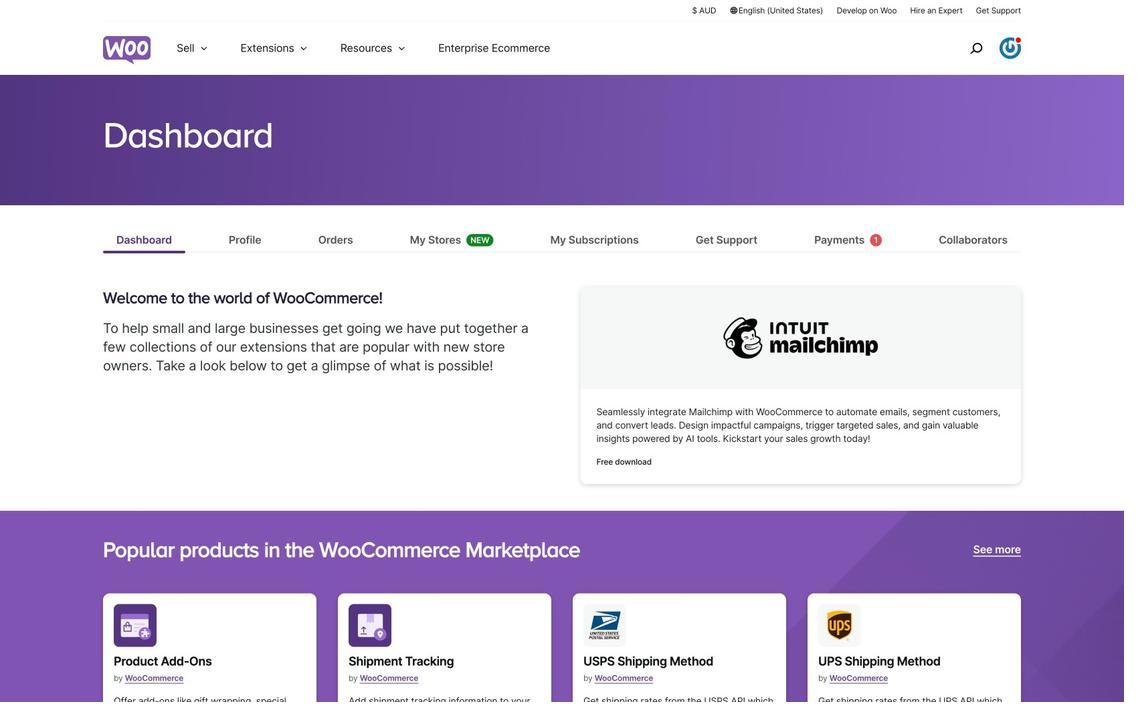 Task type: locate. For each thing, give the bounding box(es) containing it.
service navigation menu element
[[942, 26, 1021, 70]]

search image
[[966, 37, 987, 59]]



Task type: describe. For each thing, give the bounding box(es) containing it.
open account menu image
[[1000, 37, 1021, 59]]



Task type: vqa. For each thing, say whether or not it's contained in the screenshot.
the accepting
no



